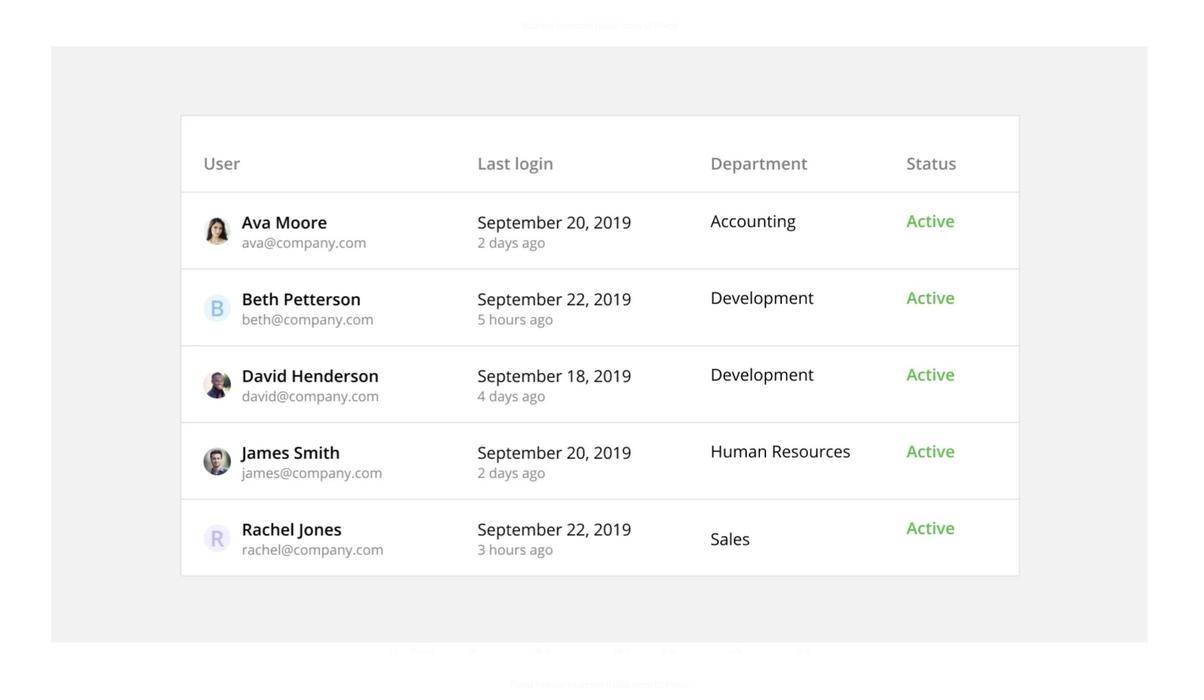 Task type: locate. For each thing, give the bounding box(es) containing it.
this down fix
[[465, 359, 492, 376]]

sets
[[662, 270, 685, 287]]

1 horizontal spatial a
[[715, 337, 722, 354]]

users inside data tables should enable users to scan, understand, analyze, compare, and act upon the information within them.
[[525, 140, 557, 157]]

important
[[366, 270, 428, 287]]

1 vertical spatial this
[[465, 359, 492, 376]]

tables inside anchor contextual information to help users understand what data they're looking at while scrolling down or across a table. this functionally is important when designing tables with large data sets or on smaller screen sizes.
[[530, 270, 566, 287]]

0 horizontal spatial tables
[[397, 140, 434, 157]]

to right header
[[546, 337, 558, 354]]

1 horizontal spatial at
[[415, 248, 427, 265]]

of
[[607, 337, 619, 354]]

the down table
[[669, 359, 688, 376]]

1 vertical spatial a
[[715, 337, 722, 354]]

0 vertical spatial a
[[618, 248, 625, 265]]

functionality
[[409, 108, 505, 129]]

users right help
[[604, 226, 636, 243]]

table functionality
[[366, 108, 505, 129]]

when
[[431, 270, 465, 287], [678, 337, 712, 354]]

all
[[381, 381, 396, 398]]

fix the header to the top of the table when a user starts to scroll vertically. this provides context by keeping the column labels in view at all times.
[[366, 337, 823, 398]]

fixed
[[366, 337, 400, 354]]

0 horizontal spatial a
[[618, 248, 625, 265]]

0 horizontal spatial when
[[431, 270, 465, 287]]

information down enable
[[445, 162, 519, 179]]

the
[[422, 162, 442, 179], [478, 337, 497, 354], [561, 337, 581, 354], [622, 337, 642, 354], [669, 359, 688, 376]]

1 vertical spatial information
[[482, 226, 556, 243]]

a left user
[[715, 337, 722, 354]]

anchor
[[366, 226, 412, 243]]

prep)
[[655, 18, 678, 31]]

help
[[574, 226, 601, 243]]

1 vertical spatial data
[[633, 270, 659, 287]]

functionally
[[694, 248, 768, 265]]

act
[[366, 162, 384, 179]]

0 vertical spatial this
[[664, 248, 691, 265]]

1 horizontal spatial tables
[[530, 270, 566, 287]]

1 horizontal spatial users
[[604, 226, 636, 243]]

context
[[436, 198, 486, 216]]

0 vertical spatial data
[[745, 226, 771, 243]]

a inside fix the header to the top of the table when a user starts to scroll vertically. this provides context by keeping the column labels in view at all times.
[[715, 337, 722, 354]]

while
[[430, 248, 463, 265]]

1 horizontal spatial or
[[689, 270, 702, 287]]

what
[[712, 226, 742, 243]]

view
[[795, 359, 823, 376]]

when up column
[[678, 337, 712, 354]]

data
[[366, 140, 394, 157]]

ui
[[644, 18, 653, 31]]

subtext example (table from ui prep)
[[521, 18, 678, 31]]

at left all
[[366, 381, 378, 398]]

keeping
[[617, 359, 665, 376]]

times.
[[399, 381, 436, 398]]

0 vertical spatial users
[[525, 140, 557, 157]]

tables down down on the left of the page
[[530, 270, 566, 287]]

compare,
[[740, 140, 798, 157]]

scrolling
[[528, 198, 584, 216]]

or right down on the left of the page
[[560, 248, 573, 265]]

they're
[[774, 226, 816, 243]]

0 horizontal spatial users
[[525, 140, 557, 157]]

understand,
[[610, 140, 684, 157]]

a
[[618, 248, 625, 265], [715, 337, 722, 354]]

1 vertical spatial when
[[678, 337, 712, 354]]

this inside anchor contextual information to help users understand what data they're looking at while scrolling down or across a table. this functionally is important when designing tables with large data sets or on smaller screen sizes.
[[664, 248, 691, 265]]

when inside fix the header to the top of the table when a user starts to scroll vertically. this provides context by keeping the column labels in view at all times.
[[678, 337, 712, 354]]

smaller
[[724, 270, 770, 287]]

or left the on
[[689, 270, 702, 287]]

user
[[725, 337, 752, 354]]

(table
[[595, 18, 619, 31]]

0 vertical spatial tables
[[397, 140, 434, 157]]

this
[[664, 248, 691, 265], [465, 359, 492, 376]]

table.
[[628, 248, 662, 265]]

1 vertical spatial or
[[689, 270, 702, 287]]

0 horizontal spatial data
[[633, 270, 659, 287]]

information
[[445, 162, 519, 179], [482, 226, 556, 243]]

this inside fix the header to the top of the table when a user starts to scroll vertically. this provides context by keeping the column labels in view at all times.
[[465, 359, 492, 376]]

tables up upon
[[397, 140, 434, 157]]

within
[[522, 162, 561, 179]]

to inside data tables should enable users to scan, understand, analyze, compare, and act upon the information within them.
[[560, 140, 572, 157]]

scrolling
[[466, 248, 519, 265]]

at
[[415, 248, 427, 265], [366, 381, 378, 398]]

maintain
[[378, 198, 434, 216]]

tables
[[397, 140, 434, 157], [530, 270, 566, 287]]

top
[[584, 337, 604, 354]]

to left help
[[559, 226, 571, 243]]

0 vertical spatial information
[[445, 162, 519, 179]]

to
[[560, 140, 572, 157], [559, 226, 571, 243], [546, 337, 558, 354], [792, 337, 803, 354]]

users inside anchor contextual information to help users understand what data they're looking at while scrolling down or across a table. this functionally is important when designing tables with large data sets or on smaller screen sizes.
[[604, 226, 636, 243]]

table
[[366, 108, 406, 129]]

looking
[[366, 248, 412, 265]]

0 vertical spatial at
[[415, 248, 427, 265]]

and
[[801, 140, 824, 157]]

data
[[745, 226, 771, 243], [633, 270, 659, 287]]

0 vertical spatial when
[[431, 270, 465, 287]]

information up down on the left of the page
[[482, 226, 556, 243]]

the right of
[[622, 337, 642, 354]]

0 horizontal spatial at
[[366, 381, 378, 398]]

users
[[525, 140, 557, 157], [604, 226, 636, 243]]

0 horizontal spatial this
[[465, 359, 492, 376]]

1 vertical spatial users
[[604, 226, 636, 243]]

the right upon
[[422, 162, 442, 179]]

a up large
[[618, 248, 625, 265]]

1 horizontal spatial this
[[664, 248, 691, 265]]

is
[[771, 248, 781, 265]]

to left scan,
[[560, 140, 572, 157]]

1 horizontal spatial data
[[745, 226, 771, 243]]

from
[[621, 18, 642, 31]]

1 horizontal spatial when
[[678, 337, 712, 354]]

1 vertical spatial tables
[[530, 270, 566, 287]]

data up 'is' at the right of the page
[[745, 226, 771, 243]]

users up within
[[525, 140, 557, 157]]

information inside anchor contextual information to help users understand what data they're looking at while scrolling down or across a table. this functionally is important when designing tables with large data sets or on smaller screen sizes.
[[482, 226, 556, 243]]

this down the understand
[[664, 248, 691, 265]]

at left while
[[415, 248, 427, 265]]

0 horizontal spatial or
[[560, 248, 573, 265]]

table
[[645, 337, 675, 354]]

when down while
[[431, 270, 465, 287]]

1 vertical spatial at
[[366, 381, 378, 398]]

dialog
[[0, 0, 1199, 689]]

or
[[560, 248, 573, 265], [689, 270, 702, 287]]

should
[[437, 140, 478, 157]]

data down table. on the top
[[633, 270, 659, 287]]

1.
[[366, 198, 375, 216]]



Task type: vqa. For each thing, say whether or not it's contained in the screenshot.
what
yes



Task type: describe. For each thing, give the bounding box(es) containing it.
across
[[576, 248, 615, 265]]

on
[[705, 270, 721, 287]]

large
[[600, 270, 630, 287]]

subtext
[[521, 18, 554, 31]]

information inside data tables should enable users to scan, understand, analyze, compare, and act upon the information within them.
[[445, 162, 519, 179]]

by
[[599, 359, 614, 376]]

analyze,
[[687, 140, 737, 157]]

anchor contextual information to help users understand what data they're looking at while scrolling down or across a table. this functionally is important when designing tables with large data sets or on smaller screen sizes.
[[366, 226, 816, 309]]

upon
[[387, 162, 419, 179]]

understand
[[640, 226, 709, 243]]

fix
[[456, 337, 475, 354]]

at inside fix the header to the top of the table when a user starts to scroll vertically. this provides context by keeping the column labels in view at all times.
[[366, 381, 378, 398]]

contextual
[[415, 226, 479, 243]]

sizes.
[[366, 292, 399, 309]]

down
[[523, 248, 556, 265]]

starts
[[755, 337, 788, 354]]

when
[[489, 198, 525, 216]]

labels
[[741, 359, 776, 376]]

0 vertical spatial or
[[560, 248, 573, 265]]

to up in
[[792, 337, 803, 354]]

scan,
[[576, 140, 607, 157]]

designing
[[468, 270, 527, 287]]

when inside anchor contextual information to help users understand what data they're looking at while scrolling down or across a table. this functionally is important when designing tables with large data sets or on smaller screen sizes.
[[431, 270, 465, 287]]

a inside anchor contextual information to help users understand what data they're looking at while scrolling down or across a table. this functionally is important when designing tables with large data sets or on smaller screen sizes.
[[618, 248, 625, 265]]

the right fix
[[478, 337, 497, 354]]

screen
[[773, 270, 813, 287]]

vertically.
[[403, 359, 463, 376]]

column
[[691, 359, 738, 376]]

with
[[569, 270, 597, 287]]

header:
[[403, 337, 452, 354]]

to inside anchor contextual information to help users understand what data they're looking at while scrolling down or across a table. this functionally is important when designing tables with large data sets or on smaller screen sizes.
[[559, 226, 571, 243]]

at inside anchor contextual information to help users understand what data they're looking at while scrolling down or across a table. this functionally is important when designing tables with large data sets or on smaller screen sizes.
[[415, 248, 427, 265]]

example
[[556, 18, 593, 31]]

the up context
[[561, 337, 581, 354]]

context
[[551, 359, 596, 376]]

the inside data tables should enable users to scan, understand, analyze, compare, and act upon the information within them.
[[422, 162, 442, 179]]

header
[[500, 337, 543, 354]]

provides
[[495, 359, 548, 376]]

tables inside data tables should enable users to scan, understand, analyze, compare, and act upon the information within them.
[[397, 140, 434, 157]]

data tables should enable users to scan, understand, analyze, compare, and act upon the information within them.
[[366, 140, 824, 179]]

scroll
[[366, 359, 400, 376]]

1. maintain context when scrolling
[[366, 198, 584, 216]]

in
[[780, 359, 792, 376]]

them.
[[564, 162, 600, 179]]

fixed header:
[[366, 337, 452, 354]]

enable
[[481, 140, 522, 157]]



